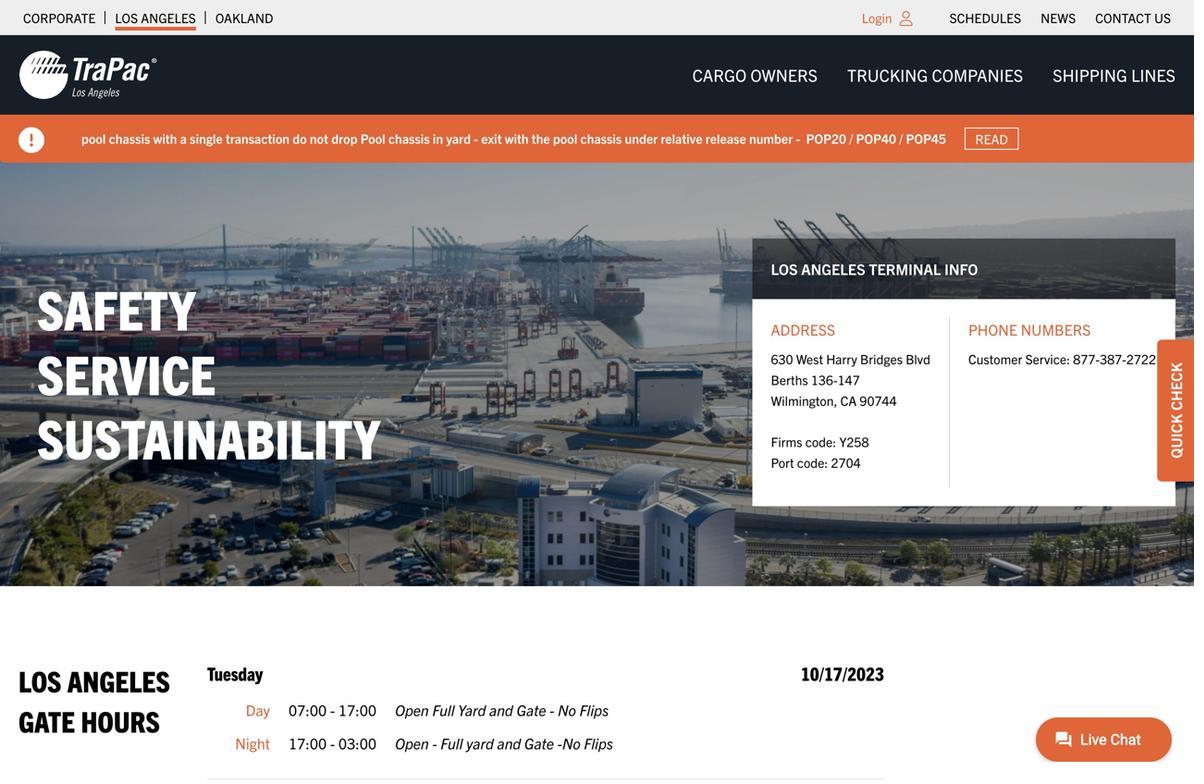 Task type: describe. For each thing, give the bounding box(es) containing it.
yard inside banner
[[446, 130, 471, 147]]

shipping lines
[[1053, 64, 1176, 85]]

cargo owners
[[692, 64, 818, 85]]

address
[[771, 320, 835, 338]]

los angeles terminal info
[[771, 259, 978, 278]]

contact
[[1095, 9, 1151, 26]]

contact us link
[[1095, 5, 1171, 31]]

hours
[[81, 703, 160, 739]]

number
[[749, 130, 793, 147]]

1 chassis from the left
[[109, 130, 150, 147]]

pool
[[360, 130, 385, 147]]

1 horizontal spatial 17:00
[[338, 701, 377, 719]]

quick check link
[[1157, 340, 1194, 482]]

single
[[190, 130, 223, 147]]

day
[[246, 701, 270, 719]]

corporate
[[23, 9, 96, 26]]

sustainability
[[37, 403, 380, 470]]

news
[[1041, 9, 1076, 26]]

pop45
[[906, 130, 946, 147]]

0 vertical spatial no
[[558, 701, 576, 719]]

y258
[[839, 433, 869, 450]]

pop20
[[806, 130, 846, 147]]

pop40
[[856, 130, 896, 147]]

yard
[[458, 701, 486, 719]]

read
[[975, 130, 1008, 147]]

schedules
[[950, 9, 1021, 26]]

service:
[[1025, 351, 1070, 367]]

trucking companies
[[847, 64, 1023, 85]]

1 vertical spatial code:
[[797, 454, 828, 471]]

firms
[[771, 433, 802, 450]]

0 vertical spatial code:
[[805, 433, 836, 450]]

news link
[[1041, 5, 1076, 31]]

night
[[235, 734, 270, 752]]

owners
[[750, 64, 818, 85]]

numbers
[[1021, 320, 1091, 338]]

cargo
[[692, 64, 747, 85]]

login
[[862, 9, 892, 26]]

1 with from the left
[[153, 130, 177, 147]]

los angeles gate hours
[[18, 662, 170, 739]]

tuesday
[[207, 662, 263, 685]]

solid image
[[18, 127, 44, 153]]

open for open - full yard and gate -no flips
[[395, 734, 429, 752]]

1 pool from the left
[[81, 130, 106, 147]]

port
[[771, 454, 794, 471]]

trucking companies link
[[833, 56, 1038, 94]]

safety
[[37, 274, 195, 341]]

light image
[[900, 11, 913, 26]]

in
[[433, 130, 443, 147]]

bridges
[[860, 351, 903, 367]]

berths
[[771, 371, 808, 388]]

los angeles link
[[115, 5, 196, 31]]

banner containing cargo owners
[[0, 35, 1194, 163]]

2 with from the left
[[505, 130, 529, 147]]

los angeles
[[115, 9, 196, 26]]

info
[[945, 259, 978, 278]]

1 vertical spatial full
[[441, 734, 463, 752]]

2704
[[831, 454, 861, 471]]

release
[[706, 130, 746, 147]]

phone numbers
[[968, 320, 1091, 338]]

angeles for los angeles gate hours
[[67, 662, 170, 699]]

90744
[[860, 392, 897, 409]]

2722
[[1126, 351, 1156, 367]]

the
[[532, 130, 550, 147]]

2 / from the left
[[899, 130, 903, 147]]

los for los angeles terminal info
[[771, 259, 798, 278]]

07:00
[[289, 701, 327, 719]]

1 vertical spatial and
[[497, 734, 521, 752]]

17:00 - 03:00
[[289, 734, 377, 752]]

companies
[[932, 64, 1023, 85]]

open for open full yard and gate - no flips
[[395, 701, 429, 719]]

quick check
[[1166, 363, 1185, 459]]

los angeles image
[[18, 49, 157, 101]]

387-
[[1100, 351, 1126, 367]]

0 vertical spatial flips
[[579, 701, 609, 719]]

cargo owners link
[[678, 56, 833, 94]]

drop
[[331, 130, 358, 147]]

login link
[[862, 9, 892, 26]]

customer
[[968, 351, 1022, 367]]

wilmington,
[[771, 392, 837, 409]]

136-
[[811, 371, 838, 388]]

exit
[[481, 130, 502, 147]]

trucking
[[847, 64, 928, 85]]

shipping
[[1053, 64, 1127, 85]]

harry
[[826, 351, 857, 367]]



Task type: vqa. For each thing, say whether or not it's contained in the screenshot.
second MEDIUM from the bottom
no



Task type: locate. For each thing, give the bounding box(es) containing it.
1 horizontal spatial with
[[505, 130, 529, 147]]

angeles up hours
[[67, 662, 170, 699]]

code: right port
[[797, 454, 828, 471]]

with left a
[[153, 130, 177, 147]]

1 horizontal spatial /
[[899, 130, 903, 147]]

chassis
[[109, 130, 150, 147], [388, 130, 430, 147], [580, 130, 622, 147]]

07:00 - 17:00
[[289, 701, 377, 719]]

no up 'open - full yard and gate -no flips'
[[558, 701, 576, 719]]

1 horizontal spatial chassis
[[388, 130, 430, 147]]

1 vertical spatial no
[[562, 734, 581, 752]]

no down open full yard and gate - no flips
[[562, 734, 581, 752]]

877-
[[1073, 351, 1100, 367]]

angeles inside 'los angeles gate hours'
[[67, 662, 170, 699]]

17:00 down 07:00
[[289, 734, 327, 752]]

/ left the pop45
[[899, 130, 903, 147]]

menu bar inside banner
[[678, 56, 1190, 94]]

2 pool from the left
[[553, 130, 577, 147]]

1 horizontal spatial los
[[115, 9, 138, 26]]

1 vertical spatial angeles
[[801, 259, 866, 278]]

yard
[[446, 130, 471, 147], [466, 734, 494, 752]]

3 chassis from the left
[[580, 130, 622, 147]]

angeles for los angeles
[[141, 9, 196, 26]]

open
[[395, 701, 429, 719], [395, 734, 429, 752]]

us
[[1154, 9, 1171, 26]]

open - full yard and gate -no flips
[[395, 734, 613, 752]]

open right 03:00
[[395, 734, 429, 752]]

terminal
[[869, 259, 941, 278]]

flips
[[579, 701, 609, 719], [584, 734, 613, 752]]

chassis left a
[[109, 130, 150, 147]]

angeles for los angeles terminal info
[[801, 259, 866, 278]]

a
[[180, 130, 187, 147]]

630 west harry bridges blvd berths 136-147 wilmington, ca 90744
[[771, 351, 930, 409]]

angeles inside "link"
[[141, 9, 196, 26]]

customer service: 877-387-2722
[[968, 351, 1156, 367]]

blvd
[[906, 351, 930, 367]]

17:00 up 03:00
[[338, 701, 377, 719]]

0 vertical spatial yard
[[446, 130, 471, 147]]

phone
[[968, 320, 1017, 338]]

under
[[625, 130, 658, 147]]

chassis left in
[[388, 130, 430, 147]]

0 vertical spatial angeles
[[141, 9, 196, 26]]

full
[[432, 701, 455, 719], [441, 734, 463, 752]]

quick
[[1166, 414, 1185, 459]]

gate
[[517, 701, 546, 719], [18, 703, 75, 739], [524, 734, 554, 752]]

0 vertical spatial open
[[395, 701, 429, 719]]

banner
[[0, 35, 1194, 163]]

0 horizontal spatial with
[[153, 130, 177, 147]]

0 vertical spatial and
[[489, 701, 513, 719]]

03:00
[[338, 734, 377, 752]]

code: up 2704
[[805, 433, 836, 450]]

1 vertical spatial yard
[[466, 734, 494, 752]]

gate inside 'los angeles gate hours'
[[18, 703, 75, 739]]

open full yard and gate - no flips
[[395, 701, 609, 719]]

do
[[293, 130, 307, 147]]

pool right the
[[553, 130, 577, 147]]

gate left hours
[[18, 703, 75, 739]]

2 vertical spatial angeles
[[67, 662, 170, 699]]

pool
[[81, 130, 106, 147], [553, 130, 577, 147]]

chassis left under
[[580, 130, 622, 147]]

menu bar down light icon
[[678, 56, 1190, 94]]

/
[[849, 130, 853, 147], [899, 130, 903, 147]]

with left the
[[505, 130, 529, 147]]

2 horizontal spatial chassis
[[580, 130, 622, 147]]

147
[[838, 371, 860, 388]]

17:00
[[338, 701, 377, 719], [289, 734, 327, 752]]

0 horizontal spatial 17:00
[[289, 734, 327, 752]]

angeles
[[141, 9, 196, 26], [801, 259, 866, 278], [67, 662, 170, 699]]

corporate link
[[23, 5, 96, 31]]

and down open full yard and gate - no flips
[[497, 734, 521, 752]]

630
[[771, 351, 793, 367]]

and
[[489, 701, 513, 719], [497, 734, 521, 752]]

menu bar
[[940, 5, 1181, 31], [678, 56, 1190, 94]]

transaction
[[226, 130, 290, 147]]

1 / from the left
[[849, 130, 853, 147]]

pool chassis with a single transaction  do not drop pool chassis in yard -  exit with the pool chassis under relative release number -  pop20 / pop40 / pop45
[[81, 130, 946, 147]]

service
[[37, 338, 216, 406]]

oakland
[[215, 9, 273, 26]]

1 vertical spatial los
[[771, 259, 798, 278]]

full left yard at the bottom left of page
[[432, 701, 455, 719]]

west
[[796, 351, 823, 367]]

oakland link
[[215, 5, 273, 31]]

gate up 'open - full yard and gate -no flips'
[[517, 701, 546, 719]]

0 vertical spatial menu bar
[[940, 5, 1181, 31]]

2 horizontal spatial los
[[771, 259, 798, 278]]

0 horizontal spatial chassis
[[109, 130, 150, 147]]

menu bar containing cargo owners
[[678, 56, 1190, 94]]

los for los angeles gate hours
[[18, 662, 61, 699]]

with
[[153, 130, 177, 147], [505, 130, 529, 147]]

angeles up address
[[801, 259, 866, 278]]

angeles left oakland 'link'
[[141, 9, 196, 26]]

gate down open full yard and gate - no flips
[[524, 734, 554, 752]]

1 vertical spatial menu bar
[[678, 56, 1190, 94]]

1 open from the top
[[395, 701, 429, 719]]

full down yard at the bottom left of page
[[441, 734, 463, 752]]

shipping lines link
[[1038, 56, 1190, 94]]

0 vertical spatial 17:00
[[338, 701, 377, 719]]

read link
[[965, 127, 1019, 150]]

relative
[[661, 130, 703, 147]]

schedules link
[[950, 5, 1021, 31]]

open left yard at the bottom left of page
[[395, 701, 429, 719]]

no
[[558, 701, 576, 719], [562, 734, 581, 752]]

firms code:  y258 port code:  2704
[[771, 433, 869, 471]]

los for los angeles
[[115, 9, 138, 26]]

1 horizontal spatial pool
[[553, 130, 577, 147]]

los inside 'los angeles gate hours'
[[18, 662, 61, 699]]

10/17/2023
[[801, 662, 884, 685]]

and right yard at the bottom left of page
[[489, 701, 513, 719]]

menu bar up shipping
[[940, 5, 1181, 31]]

0 horizontal spatial /
[[849, 130, 853, 147]]

yard right in
[[446, 130, 471, 147]]

menu bar containing schedules
[[940, 5, 1181, 31]]

/ right pop20
[[849, 130, 853, 147]]

not
[[310, 130, 328, 147]]

contact us
[[1095, 9, 1171, 26]]

-
[[474, 130, 478, 147], [796, 130, 800, 147], [330, 701, 335, 719], [550, 701, 554, 719], [330, 734, 335, 752], [432, 734, 437, 752], [557, 734, 562, 752]]

1 vertical spatial 17:00
[[289, 734, 327, 752]]

0 vertical spatial full
[[432, 701, 455, 719]]

ca
[[840, 392, 857, 409]]

safety service sustainability
[[37, 274, 380, 470]]

0 horizontal spatial pool
[[81, 130, 106, 147]]

pool right the solid icon
[[81, 130, 106, 147]]

0 horizontal spatial los
[[18, 662, 61, 699]]

1 vertical spatial open
[[395, 734, 429, 752]]

2 vertical spatial los
[[18, 662, 61, 699]]

check
[[1166, 363, 1185, 411]]

los inside "link"
[[115, 9, 138, 26]]

code:
[[805, 433, 836, 450], [797, 454, 828, 471]]

2 chassis from the left
[[388, 130, 430, 147]]

1 vertical spatial flips
[[584, 734, 613, 752]]

yard down yard at the bottom left of page
[[466, 734, 494, 752]]

0 vertical spatial los
[[115, 9, 138, 26]]

lines
[[1131, 64, 1176, 85]]

2 open from the top
[[395, 734, 429, 752]]



